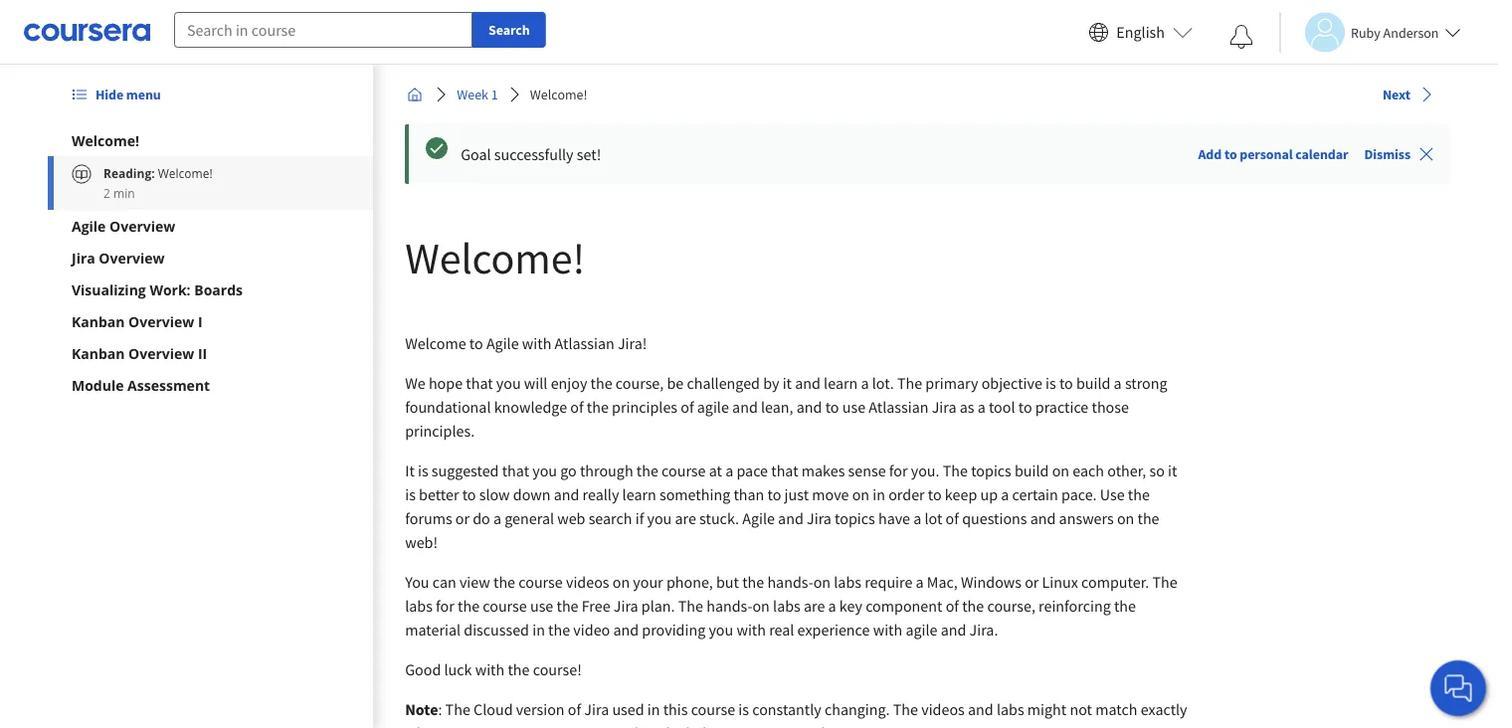 Task type: locate. For each thing, give the bounding box(es) containing it.
kanban overview i
[[72, 312, 203, 331]]

1 horizontal spatial videos
[[921, 699, 965, 719]]

topics
[[971, 461, 1012, 481], [835, 508, 875, 528]]

0 horizontal spatial agile
[[72, 216, 106, 235]]

those
[[1092, 397, 1129, 417]]

jira inside the 'we hope that you will enjoy the course, be challenged by it and learn a lot. the primary objective is to build a strong foundational knowledge of the principles of agile and lean, and to use atlassian jira as a tool to practice those principles.'
[[932, 397, 957, 417]]

you inside the 'we hope that you will enjoy the course, be challenged by it and learn a lot. the primary objective is to build a strong foundational knowledge of the principles of agile and lean, and to use atlassian jira as a tool to practice those principles.'
[[496, 373, 521, 393]]

each
[[1073, 461, 1104, 481]]

a right at
[[725, 461, 733, 481]]

kanban up the module
[[72, 344, 125, 363]]

1 horizontal spatial for
[[889, 461, 908, 481]]

1 horizontal spatial atlassian
[[869, 397, 929, 417]]

certain
[[1012, 485, 1058, 504]]

1 vertical spatial for
[[436, 596, 454, 616]]

or left linux
[[1025, 572, 1039, 592]]

videos up the free
[[566, 572, 609, 592]]

0 vertical spatial kanban
[[72, 312, 125, 331]]

that up just
[[771, 461, 798, 481]]

the
[[897, 373, 922, 393], [943, 461, 968, 481], [1153, 572, 1178, 592], [678, 596, 703, 616], [445, 699, 470, 719], [893, 699, 918, 719]]

for down can
[[436, 596, 454, 616]]

1 vertical spatial it
[[1168, 461, 1177, 481]]

but right phone,
[[716, 572, 739, 592]]

order
[[889, 485, 925, 504]]

0 horizontal spatial hands-
[[707, 596, 753, 616]]

videos
[[566, 572, 609, 592], [921, 699, 965, 719]]

1 horizontal spatial your
[[633, 572, 663, 592]]

are down something
[[675, 508, 696, 528]]

1 horizontal spatial build
[[1076, 373, 1111, 393]]

0 vertical spatial build
[[1076, 373, 1111, 393]]

agile right the welcome
[[486, 333, 519, 353]]

1 vertical spatial are
[[804, 596, 825, 616]]

1 vertical spatial learn
[[622, 485, 656, 504]]

course, up principles
[[616, 373, 664, 393]]

0 vertical spatial are
[[675, 508, 696, 528]]

the inside : the cloud version of jira used in this course is constantly changing. the videos and labs might not match exactly what you see in your jira instance, but the behavior is very similar.
[[661, 723, 683, 728]]

course, down windows
[[987, 596, 1036, 616]]

kanban for kanban overview i
[[72, 312, 125, 331]]

changing.
[[825, 699, 890, 719]]

agile down challenged
[[697, 397, 729, 417]]

that right hope
[[466, 373, 493, 393]]

and left might
[[968, 699, 994, 719]]

1 horizontal spatial or
[[1025, 572, 1039, 592]]

you left will
[[496, 373, 521, 393]]

a right as
[[978, 397, 986, 417]]

agile inside the you can view the course videos on your phone, but the hands-on labs require a mac, windows or linux computer. the labs for the course use the free jira plan. the hands-on labs are a key component of the course, reinforcing the material discussed in the video and providing you with real experience with agile and jira.
[[906, 620, 938, 640]]

on left each
[[1052, 461, 1070, 481]]

agile down than
[[742, 508, 775, 528]]

Search in course text field
[[174, 12, 473, 48]]

learn up if
[[622, 485, 656, 504]]

0 vertical spatial it
[[783, 373, 792, 393]]

and down certain
[[1030, 508, 1056, 528]]

to down suggested
[[462, 485, 476, 504]]

jira down move
[[807, 508, 832, 528]]

constantly
[[752, 699, 822, 719]]

overview for kanban overview ii
[[128, 344, 194, 363]]

very
[[762, 723, 790, 728]]

ruby
[[1351, 23, 1381, 41]]

it
[[783, 373, 792, 393], [1168, 461, 1177, 481]]

to right add at the right of the page
[[1225, 145, 1237, 163]]

1 vertical spatial but
[[635, 723, 658, 728]]

show notifications image
[[1230, 25, 1254, 49]]

0 horizontal spatial it
[[783, 373, 792, 393]]

and right by
[[795, 373, 821, 393]]

anderson
[[1383, 23, 1439, 41]]

overview inside 'agile overview' 'dropdown button'
[[109, 216, 175, 235]]

a left lot
[[914, 508, 922, 528]]

in inside the you can view the course videos on your phone, but the hands-on labs require a mac, windows or linux computer. the labs for the course use the free jira plan. the hands-on labs are a key component of the course, reinforcing the material discussed in the video and providing you with real experience with agile and jira.
[[532, 620, 545, 640]]

0 vertical spatial videos
[[566, 572, 609, 592]]

but inside : the cloud version of jira used in this course is constantly changing. the videos and labs might not match exactly what you see in your jira instance, but the behavior is very similar.
[[635, 723, 658, 728]]

jira inside the it is suggested that you go through the course at a pace that makes sense for you. the topics build on each other, so it is better to slow down and really learn something than to just move on in order to keep up a certain pace. use the forums or do a general web search if you are stuck. agile and jira topics have a lot of questions and answers on the web!
[[807, 508, 832, 528]]

videos right changing. on the bottom right of the page
[[921, 699, 965, 719]]

videos inside : the cloud version of jira used in this course is constantly changing. the videos and labs might not match exactly what you see in your jira instance, but the behavior is very similar.
[[921, 699, 965, 719]]

that up down
[[502, 461, 529, 481]]

2 kanban from the top
[[72, 344, 125, 363]]

ruby anderson button
[[1279, 12, 1461, 52]]

1 vertical spatial hands-
[[707, 596, 753, 616]]

1 horizontal spatial topics
[[971, 461, 1012, 481]]

the down enjoy
[[587, 397, 609, 417]]

good luck with the course!
[[405, 660, 582, 680]]

jira left as
[[932, 397, 957, 417]]

it inside the 'we hope that you will enjoy the course, be challenged by it and learn a lot. the primary objective is to build a strong foundational knowledge of the principles of agile and lean, and to use atlassian jira as a tool to practice those principles.'
[[783, 373, 792, 393]]

0 horizontal spatial use
[[530, 596, 553, 616]]

0 horizontal spatial course,
[[616, 373, 664, 393]]

you left go
[[533, 461, 557, 481]]

0 horizontal spatial build
[[1015, 461, 1049, 481]]

0 horizontal spatial your
[[511, 723, 541, 728]]

1 horizontal spatial are
[[804, 596, 825, 616]]

1 horizontal spatial use
[[842, 397, 866, 417]]

is
[[1046, 373, 1056, 393], [418, 461, 428, 481], [405, 485, 416, 504], [739, 699, 749, 719], [748, 723, 759, 728]]

component
[[866, 596, 943, 616]]

are up experience
[[804, 596, 825, 616]]

0 horizontal spatial agile
[[697, 397, 729, 417]]

and
[[795, 373, 821, 393], [732, 397, 758, 417], [797, 397, 822, 417], [554, 485, 579, 504], [778, 508, 804, 528], [1030, 508, 1056, 528], [613, 620, 639, 640], [941, 620, 966, 640], [968, 699, 994, 719]]

your up plan.
[[633, 572, 663, 592]]

1 horizontal spatial learn
[[824, 373, 858, 393]]

goal successfully set! element
[[405, 124, 1451, 184]]

used
[[612, 699, 644, 719]]

0 horizontal spatial learn
[[622, 485, 656, 504]]

course, inside the you can view the course videos on your phone, but the hands-on labs require a mac, windows or linux computer. the labs for the course use the free jira plan. the hands-on labs are a key component of the course, reinforcing the material discussed in the video and providing you with real experience with agile and jira.
[[987, 596, 1036, 616]]

the right :
[[445, 699, 470, 719]]

week
[[457, 86, 489, 103]]

2 horizontal spatial agile
[[742, 508, 775, 528]]

course
[[662, 461, 706, 481], [519, 572, 563, 592], [483, 596, 527, 616], [691, 699, 735, 719]]

but down the "used"
[[635, 723, 658, 728]]

overview down min
[[109, 216, 175, 235]]

min
[[113, 185, 135, 201]]

course!
[[533, 660, 582, 680]]

atlassian inside the 'we hope that you will enjoy the course, be challenged by it and learn a lot. the primary objective is to build a strong foundational knowledge of the principles of agile and lean, and to use atlassian jira as a tool to practice those principles.'
[[869, 397, 929, 417]]

of down mac, at the right of the page
[[946, 596, 959, 616]]

welcome! link
[[522, 77, 596, 112]]

build inside the it is suggested that you go through the course at a pace that makes sense for you. the topics build on each other, so it is better to slow down and really learn something than to just move on in order to keep up a certain pace. use the forums or do a general web search if you are stuck. agile and jira topics have a lot of questions and answers on the web!
[[1015, 461, 1049, 481]]

kanban overview ii button
[[72, 343, 349, 363]]

hands-
[[767, 572, 813, 592], [707, 596, 753, 616]]

2 vertical spatial agile
[[742, 508, 775, 528]]

1 vertical spatial videos
[[921, 699, 965, 719]]

what
[[405, 723, 438, 728]]

key
[[840, 596, 863, 616]]

visualizing work: boards button
[[72, 280, 349, 299]]

1 horizontal spatial it
[[1168, 461, 1177, 481]]

0 horizontal spatial that
[[466, 373, 493, 393]]

but
[[716, 572, 739, 592], [635, 723, 658, 728]]

overview down agile overview
[[99, 248, 165, 267]]

0 horizontal spatial are
[[675, 508, 696, 528]]

atlassian down lot.
[[869, 397, 929, 417]]

topics down move
[[835, 508, 875, 528]]

the right lot.
[[897, 373, 922, 393]]

kanban for kanban overview ii
[[72, 344, 125, 363]]

0 vertical spatial your
[[633, 572, 663, 592]]

for
[[889, 461, 908, 481], [436, 596, 454, 616]]

module assessment
[[72, 376, 210, 394]]

to right the welcome
[[469, 333, 483, 353]]

pace
[[737, 461, 768, 481]]

1 vertical spatial agile
[[486, 333, 519, 353]]

ruby anderson
[[1351, 23, 1439, 41]]

topics up up
[[971, 461, 1012, 481]]

forums
[[405, 508, 452, 528]]

atlassian up enjoy
[[555, 333, 615, 353]]

use inside the 'we hope that you will enjoy the course, be challenged by it and learn a lot. the primary objective is to build a strong foundational knowledge of the principles of agile and lean, and to use atlassian jira as a tool to practice those principles.'
[[842, 397, 866, 417]]

agile
[[72, 216, 106, 235], [486, 333, 519, 353], [742, 508, 775, 528]]

of up instance,
[[568, 699, 581, 719]]

0 horizontal spatial for
[[436, 596, 454, 616]]

jira up instance,
[[584, 699, 609, 719]]

to up practice
[[1059, 373, 1073, 393]]

jira right the free
[[614, 596, 638, 616]]

reading: welcome! 2 min
[[103, 165, 213, 201]]

computer.
[[1081, 572, 1149, 592]]

1 horizontal spatial agile
[[906, 620, 938, 640]]

the right changing. on the bottom right of the page
[[893, 699, 918, 719]]

overview inside kanban overview i dropdown button
[[128, 312, 194, 331]]

the right view
[[493, 572, 515, 592]]

tool
[[989, 397, 1015, 417]]

jira inside the you can view the course videos on your phone, but the hands-on labs require a mac, windows or linux computer. the labs for the course use the free jira plan. the hands-on labs are a key component of the course, reinforcing the material discussed in the video and providing you with real experience with agile and jira.
[[614, 596, 638, 616]]

the right through
[[637, 461, 658, 481]]

knowledge
[[494, 397, 567, 417]]

0 vertical spatial course,
[[616, 373, 664, 393]]

jira.
[[970, 620, 998, 640]]

0 horizontal spatial or
[[455, 508, 470, 528]]

boards
[[194, 280, 243, 299]]

overview down "visualizing work: boards"
[[128, 312, 194, 331]]

agile inside the 'we hope that you will enjoy the course, be challenged by it and learn a lot. the primary objective is to build a strong foundational knowledge of the principles of agile and lean, and to use atlassian jira as a tool to practice those principles.'
[[697, 397, 729, 417]]

0 vertical spatial agile
[[697, 397, 729, 417]]

overview for kanban overview i
[[128, 312, 194, 331]]

week 1 link
[[449, 77, 506, 112]]

1 vertical spatial or
[[1025, 572, 1039, 592]]

0 vertical spatial hands-
[[767, 572, 813, 592]]

jira inside dropdown button
[[72, 248, 95, 267]]

kanban inside kanban overview i dropdown button
[[72, 312, 125, 331]]

than
[[734, 485, 764, 504]]

0 vertical spatial agile
[[72, 216, 106, 235]]

enjoy
[[551, 373, 587, 393]]

agile down component
[[906, 620, 938, 640]]

kanban down visualizing
[[72, 312, 125, 331]]

videos inside the you can view the course videos on your phone, but the hands-on labs require a mac, windows or linux computer. the labs for the course use the free jira plan. the hands-on labs are a key component of the course, reinforcing the material discussed in the video and providing you with real experience with agile and jira.
[[566, 572, 609, 592]]

1 vertical spatial atlassian
[[869, 397, 929, 417]]

course up something
[[662, 461, 706, 481]]

0 vertical spatial or
[[455, 508, 470, 528]]

add
[[1198, 145, 1222, 163]]

1 vertical spatial course,
[[987, 596, 1036, 616]]

overview inside jira overview dropdown button
[[99, 248, 165, 267]]

english
[[1117, 22, 1165, 42]]

luck
[[444, 660, 472, 680]]

1 horizontal spatial course,
[[987, 596, 1036, 616]]

1 vertical spatial agile
[[906, 620, 938, 640]]

the down this
[[661, 723, 683, 728]]

behavior
[[686, 723, 745, 728]]

agile overview button
[[72, 216, 349, 236]]

just
[[785, 485, 809, 504]]

your down version
[[511, 723, 541, 728]]

set!
[[577, 144, 601, 164]]

jira up visualizing
[[72, 248, 95, 267]]

for inside the you can view the course videos on your phone, but the hands-on labs require a mac, windows or linux computer. the labs for the course use the free jira plan. the hands-on labs are a key component of the course, reinforcing the material discussed in the video and providing you with real experience with agile and jira.
[[436, 596, 454, 616]]

home image
[[407, 87, 423, 102]]

0 vertical spatial use
[[842, 397, 866, 417]]

labs up key
[[834, 572, 862, 592]]

instance,
[[572, 723, 632, 728]]

jira overview
[[72, 248, 165, 267]]

0 horizontal spatial videos
[[566, 572, 609, 592]]

1 vertical spatial your
[[511, 723, 541, 728]]

use
[[842, 397, 866, 417], [530, 596, 553, 616]]

week 1
[[457, 86, 498, 103]]

with left the real at the right of page
[[737, 620, 766, 640]]

but inside the you can view the course videos on your phone, but the hands-on labs require a mac, windows or linux computer. the labs for the course use the free jira plan. the hands-on labs are a key component of the course, reinforcing the material discussed in the video and providing you with real experience with agile and jira.
[[716, 572, 739, 592]]

for inside the it is suggested that you go through the course at a pace that makes sense for you. the topics build on each other, so it is better to slow down and really learn something than to just move on in order to keep up a certain pace. use the forums or do a general web search if you are stuck. agile and jira topics have a lot of questions and answers on the web!
[[889, 461, 908, 481]]

you can view the course videos on your phone, but the hands-on labs require a mac, windows or linux computer. the labs for the course use the free jira plan. the hands-on labs are a key component of the course, reinforcing the material discussed in the video and providing you with real experience with agile and jira.
[[405, 572, 1181, 640]]

better
[[419, 485, 459, 504]]

welcome! inside dropdown button
[[72, 131, 139, 150]]

you inside the you can view the course videos on your phone, but the hands-on labs require a mac, windows or linux computer. the labs for the course use the free jira plan. the hands-on labs are a key component of the course, reinforcing the material discussed in the video and providing you with real experience with agile and jira.
[[709, 620, 733, 640]]

you right "providing"
[[709, 620, 733, 640]]

labs
[[834, 572, 862, 592], [405, 596, 433, 616], [773, 596, 801, 616], [997, 699, 1024, 719]]

answers
[[1059, 508, 1114, 528]]

to
[[1225, 145, 1237, 163], [469, 333, 483, 353], [1059, 373, 1073, 393], [825, 397, 839, 417], [1019, 397, 1032, 417], [462, 485, 476, 504], [768, 485, 781, 504], [928, 485, 942, 504]]

use inside the you can view the course videos on your phone, but the hands-on labs require a mac, windows or linux computer. the labs for the course use the free jira plan. the hands-on labs are a key component of the course, reinforcing the material discussed in the video and providing you with real experience with agile and jira.
[[530, 596, 553, 616]]

really
[[583, 485, 619, 504]]

1 kanban from the top
[[72, 312, 125, 331]]

1 horizontal spatial but
[[716, 572, 739, 592]]

agile down 2
[[72, 216, 106, 235]]

you
[[405, 572, 429, 592]]

1 vertical spatial kanban
[[72, 344, 125, 363]]

foundational
[[405, 397, 491, 417]]

version
[[516, 699, 565, 719]]

visualizing work: boards
[[72, 280, 243, 299]]

1 vertical spatial build
[[1015, 461, 1049, 481]]

0 vertical spatial learn
[[824, 373, 858, 393]]

of inside : the cloud version of jira used in this course is constantly changing. the videos and labs might not match exactly what you see in your jira instance, but the behavior is very similar.
[[568, 699, 581, 719]]

0 vertical spatial atlassian
[[555, 333, 615, 353]]

0 horizontal spatial but
[[635, 723, 658, 728]]

overview inside kanban overview ii dropdown button
[[128, 344, 194, 363]]

for up "order"
[[889, 461, 908, 481]]

or left do
[[455, 508, 470, 528]]

welcome! up welcome to agile with atlassian jira!
[[405, 230, 585, 285]]

overview up assessment
[[128, 344, 194, 363]]

in right discussed
[[532, 620, 545, 640]]

0 horizontal spatial atlassian
[[555, 333, 615, 353]]

the inside the 'we hope that you will enjoy the course, be challenged by it and learn a lot. the primary objective is to build a strong foundational knowledge of the principles of agile and lean, and to use atlassian jira as a tool to practice those principles.'
[[897, 373, 922, 393]]

jira overview button
[[72, 248, 349, 268]]

hands- up the real at the right of page
[[767, 572, 813, 592]]

0 vertical spatial for
[[889, 461, 908, 481]]

1 horizontal spatial agile
[[486, 333, 519, 353]]

build
[[1076, 373, 1111, 393], [1015, 461, 1049, 481]]

move
[[812, 485, 849, 504]]

1 vertical spatial topics
[[835, 508, 875, 528]]

labs down you
[[405, 596, 433, 616]]

1 vertical spatial use
[[530, 596, 553, 616]]

match
[[1096, 699, 1138, 719]]

the inside the it is suggested that you go through the course at a pace that makes sense for you. the topics build on each other, so it is better to slow down and really learn something than to just move on in order to keep up a certain pace. use the forums or do a general web search if you are stuck. agile and jira topics have a lot of questions and answers on the web!
[[943, 461, 968, 481]]

to right tool on the right bottom of page
[[1019, 397, 1032, 417]]

the left the video
[[548, 620, 570, 640]]

it right so
[[1168, 461, 1177, 481]]

do
[[473, 508, 490, 528]]

0 vertical spatial but
[[716, 572, 739, 592]]

kanban inside kanban overview ii dropdown button
[[72, 344, 125, 363]]

next button
[[1375, 76, 1443, 112]]



Task type: vqa. For each thing, say whether or not it's contained in the screenshot.
hands-
yes



Task type: describe. For each thing, give the bounding box(es) containing it.
web!
[[405, 532, 438, 552]]

to left just
[[768, 485, 781, 504]]

discussed
[[464, 620, 529, 640]]

1
[[491, 86, 498, 103]]

is up behavior at the left bottom
[[739, 699, 749, 719]]

module assessment button
[[72, 375, 349, 395]]

other,
[[1108, 461, 1146, 481]]

add to personal calendar
[[1198, 145, 1349, 163]]

of inside the you can view the course videos on your phone, but the hands-on labs require a mac, windows or linux computer. the labs for the course use the free jira plan. the hands-on labs are a key component of the course, reinforcing the material discussed in the video and providing you with real experience with agile and jira.
[[946, 596, 959, 616]]

0 horizontal spatial topics
[[835, 508, 875, 528]]

work:
[[150, 280, 191, 299]]

or inside the you can view the course videos on your phone, but the hands-on labs require a mac, windows or linux computer. the labs for the course use the free jira plan. the hands-on labs are a key component of the course, reinforcing the material discussed in the video and providing you with real experience with agile and jira.
[[1025, 572, 1039, 592]]

go
[[560, 461, 577, 481]]

providing
[[642, 620, 706, 640]]

2
[[103, 185, 110, 201]]

coursera image
[[24, 16, 150, 48]]

course, inside the 'we hope that you will enjoy the course, be challenged by it and learn a lot. the primary objective is to build a strong foundational knowledge of the principles of agile and lean, and to use atlassian jira as a tool to practice those principles.'
[[616, 373, 664, 393]]

on up experience
[[813, 572, 831, 592]]

agile inside the it is suggested that you go through the course at a pace that makes sense for you. the topics build on each other, so it is better to slow down and really learn something than to just move on in order to keep up a certain pace. use the forums or do a general web search if you are stuck. agile and jira topics have a lot of questions and answers on the web!
[[742, 508, 775, 528]]

the down phone,
[[678, 596, 703, 616]]

overview for jira overview
[[99, 248, 165, 267]]

to inside button
[[1225, 145, 1237, 163]]

it
[[405, 461, 415, 481]]

might
[[1028, 699, 1067, 719]]

through
[[580, 461, 633, 481]]

add to personal calendar button
[[1190, 136, 1356, 172]]

assessment
[[127, 376, 210, 394]]

build inside the 'we hope that you will enjoy the course, be challenged by it and learn a lot. the primary objective is to build a strong foundational knowledge of the principles of agile and lean, and to use atlassian jira as a tool to practice those principles.'
[[1076, 373, 1111, 393]]

labs inside : the cloud version of jira used in this course is constantly changing. the videos and labs might not match exactly what you see in your jira instance, but the behavior is very similar.
[[997, 699, 1024, 719]]

as
[[960, 397, 974, 417]]

we
[[405, 373, 426, 393]]

lot.
[[872, 373, 894, 393]]

successfully
[[494, 144, 574, 164]]

on down use
[[1117, 508, 1134, 528]]

similar.
[[794, 723, 842, 728]]

the down computer.
[[1114, 596, 1136, 616]]

is inside the 'we hope that you will enjoy the course, be challenged by it and learn a lot. the primary objective is to build a strong foundational knowledge of the principles of agile and lean, and to use atlassian jira as a tool to practice those principles.'
[[1046, 373, 1056, 393]]

free
[[582, 596, 610, 616]]

a right up
[[1001, 485, 1009, 504]]

good
[[405, 660, 441, 680]]

dismiss
[[1364, 145, 1411, 163]]

lean,
[[761, 397, 793, 417]]

i
[[198, 312, 203, 331]]

welcome! button
[[72, 130, 349, 150]]

you inside : the cloud version of jira used in this course is constantly changing. the videos and labs might not match exactly what you see in your jira instance, but the behavior is very similar.
[[442, 723, 466, 728]]

goal
[[461, 144, 491, 164]]

welcome! inside reading: welcome! 2 min
[[158, 165, 213, 181]]

course inside the it is suggested that you go through the course at a pace that makes sense for you. the topics build on each other, so it is better to slow down and really learn something than to just move on in order to keep up a certain pace. use the forums or do a general web search if you are stuck. agile and jira topics have a lot of questions and answers on the web!
[[662, 461, 706, 481]]

questions
[[962, 508, 1027, 528]]

plan.
[[642, 596, 675, 616]]

it is suggested that you go through the course at a pace that makes sense for you. the topics build on each other, so it is better to slow down and really learn something than to just move on in order to keep up a certain pace. use the forums or do a general web search if you are stuck. agile and jira topics have a lot of questions and answers on the web!
[[405, 461, 1181, 552]]

we hope that you will enjoy the course, be challenged by it and learn a lot. the primary objective is to build a strong foundational knowledge of the principles of agile and lean, and to use atlassian jira as a tool to practice those principles.
[[405, 373, 1171, 441]]

practice
[[1035, 397, 1089, 417]]

on up the real at the right of page
[[753, 596, 770, 616]]

note
[[405, 699, 438, 719]]

the right computer.
[[1153, 572, 1178, 592]]

welcome
[[405, 333, 466, 353]]

general
[[505, 508, 554, 528]]

learn inside the it is suggested that you go through the course at a pace that makes sense for you. the topics build on each other, so it is better to slow down and really learn something than to just move on in order to keep up a certain pace. use the forums or do a general web search if you are stuck. agile and jira topics have a lot of questions and answers on the web!
[[622, 485, 656, 504]]

you.
[[911, 461, 940, 481]]

of down enjoy
[[570, 397, 584, 417]]

cloud
[[474, 699, 513, 719]]

chat with us image
[[1443, 673, 1474, 704]]

with down component
[[873, 620, 903, 640]]

personal
[[1240, 145, 1293, 163]]

lot
[[925, 508, 943, 528]]

and down go
[[554, 485, 579, 504]]

is right it
[[418, 461, 428, 481]]

be
[[667, 373, 684, 393]]

can
[[433, 572, 456, 592]]

course inside : the cloud version of jira used in this course is constantly changing. the videos and labs might not match exactly what you see in your jira instance, but the behavior is very similar.
[[691, 699, 735, 719]]

phone,
[[666, 572, 713, 592]]

in down cloud at left
[[495, 723, 508, 728]]

kanban overview ii
[[72, 344, 207, 363]]

slow
[[479, 485, 510, 504]]

it inside the it is suggested that you go through the course at a pace that makes sense for you. the topics build on each other, so it is better to slow down and really learn something than to just move on in order to keep up a certain pace. use the forums or do a general web search if you are stuck. agile and jira topics have a lot of questions and answers on the web!
[[1168, 461, 1177, 481]]

real
[[769, 620, 794, 640]]

and inside : the cloud version of jira used in this course is constantly changing. the videos and labs might not match exactly what you see in your jira instance, but the behavior is very similar.
[[968, 699, 994, 719]]

jira!
[[618, 333, 647, 353]]

exactly
[[1141, 699, 1187, 719]]

and right lean, at the right bottom of the page
[[797, 397, 822, 417]]

down
[[513, 485, 551, 504]]

windows
[[961, 572, 1022, 592]]

suggested
[[432, 461, 499, 481]]

kanban overview i button
[[72, 311, 349, 331]]

if
[[635, 508, 644, 528]]

the up jira.
[[962, 596, 984, 616]]

welcome to agile with atlassian jira!
[[405, 333, 647, 353]]

1 horizontal spatial hands-
[[767, 572, 813, 592]]

visualizing
[[72, 280, 146, 299]]

you right if
[[647, 508, 672, 528]]

a up those
[[1114, 373, 1122, 393]]

1 horizontal spatial that
[[502, 461, 529, 481]]

of down the be
[[681, 397, 694, 417]]

a left key
[[828, 596, 836, 616]]

in left this
[[647, 699, 660, 719]]

with up will
[[522, 333, 552, 353]]

and down just
[[778, 508, 804, 528]]

that inside the 'we hope that you will enjoy the course, be challenged by it and learn a lot. the primary objective is to build a strong foundational knowledge of the principles of agile and lean, and to use atlassian jira as a tool to practice those principles.'
[[466, 373, 493, 393]]

stuck.
[[699, 508, 739, 528]]

0 vertical spatial topics
[[971, 461, 1012, 481]]

is down it
[[405, 485, 416, 504]]

search
[[589, 508, 632, 528]]

will
[[524, 373, 548, 393]]

learn inside the 'we hope that you will enjoy the course, be challenged by it and learn a lot. the primary objective is to build a strong foundational knowledge of the principles of agile and lean, and to use atlassian jira as a tool to practice those principles.'
[[824, 373, 858, 393]]

english button
[[1081, 0, 1201, 65]]

course up discussed
[[483, 596, 527, 616]]

not
[[1070, 699, 1092, 719]]

and right the video
[[613, 620, 639, 640]]

in inside the it is suggested that you go through the course at a pace that makes sense for you. the topics build on each other, so it is better to slow down and really learn something than to just move on in order to keep up a certain pace. use the forums or do a general web search if you are stuck. agile and jira topics have a lot of questions and answers on the web!
[[873, 485, 885, 504]]

to up lot
[[928, 485, 942, 504]]

experience
[[798, 620, 870, 640]]

of inside the it is suggested that you go through the course at a pace that makes sense for you. the topics build on each other, so it is better to slow down and really learn something than to just move on in order to keep up a certain pace. use the forums or do a general web search if you are stuck. agile and jira topics have a lot of questions and answers on the web!
[[946, 508, 959, 528]]

calendar
[[1296, 145, 1349, 163]]

makes
[[802, 461, 845, 481]]

so
[[1150, 461, 1165, 481]]

welcome! right 1
[[530, 86, 588, 103]]

next
[[1383, 85, 1411, 103]]

course down general
[[519, 572, 563, 592]]

the right use
[[1128, 485, 1150, 504]]

a left mac, at the right of the page
[[916, 572, 924, 592]]

is left the very
[[748, 723, 759, 728]]

see
[[469, 723, 492, 728]]

are inside the it is suggested that you go through the course at a pace that makes sense for you. the topics build on each other, so it is better to slow down and really learn something than to just move on in order to keep up a certain pace. use the forums or do a general web search if you are stuck. agile and jira topics have a lot of questions and answers on the web!
[[675, 508, 696, 528]]

the right phone,
[[742, 572, 764, 592]]

at
[[709, 461, 722, 481]]

your inside : the cloud version of jira used in this course is constantly changing. the videos and labs might not match exactly what you see in your jira instance, but the behavior is very similar.
[[511, 723, 541, 728]]

the left the free
[[557, 596, 579, 616]]

are inside the you can view the course videos on your phone, but the hands-on labs require a mac, windows or linux computer. the labs for the course use the free jira plan. the hands-on labs are a key component of the course, reinforcing the material discussed in the video and providing you with real experience with agile and jira.
[[804, 596, 825, 616]]

2 horizontal spatial that
[[771, 461, 798, 481]]

with right luck
[[475, 660, 505, 680]]

on down search
[[613, 572, 630, 592]]

to right lean, at the right bottom of the page
[[825, 397, 839, 417]]

and left lean, at the right bottom of the page
[[732, 397, 758, 417]]

the left course!
[[508, 660, 530, 680]]

web
[[557, 508, 585, 528]]

overview for agile overview
[[109, 216, 175, 235]]

: the cloud version of jira used in this course is constantly changing. the videos and labs might not match exactly what you see in your jira instance, but the behavior is very similar.
[[405, 699, 1191, 728]]

keep
[[945, 485, 977, 504]]

reading:
[[103, 165, 155, 181]]

agile inside 'dropdown button'
[[72, 216, 106, 235]]

on down sense
[[852, 485, 870, 504]]

your inside the you can view the course videos on your phone, but the hands-on labs require a mac, windows or linux computer. the labs for the course use the free jira plan. the hands-on labs are a key component of the course, reinforcing the material discussed in the video and providing you with real experience with agile and jira.
[[633, 572, 663, 592]]

the right enjoy
[[591, 373, 612, 393]]

the down so
[[1138, 508, 1160, 528]]

this
[[663, 699, 688, 719]]

and left jira.
[[941, 620, 966, 640]]

material
[[405, 620, 461, 640]]

or inside the it is suggested that you go through the course at a pace that makes sense for you. the topics build on each other, so it is better to slow down and really learn something than to just move on in order to keep up a certain pace. use the forums or do a general web search if you are stuck. agile and jira topics have a lot of questions and answers on the web!
[[455, 508, 470, 528]]

labs up the real at the right of page
[[773, 596, 801, 616]]

view
[[460, 572, 490, 592]]

primary
[[926, 373, 978, 393]]

a left lot.
[[861, 373, 869, 393]]

require
[[865, 572, 913, 592]]

jira down version
[[544, 723, 569, 728]]

a right do
[[493, 508, 501, 528]]

the down view
[[458, 596, 480, 616]]

search button
[[473, 12, 546, 48]]



